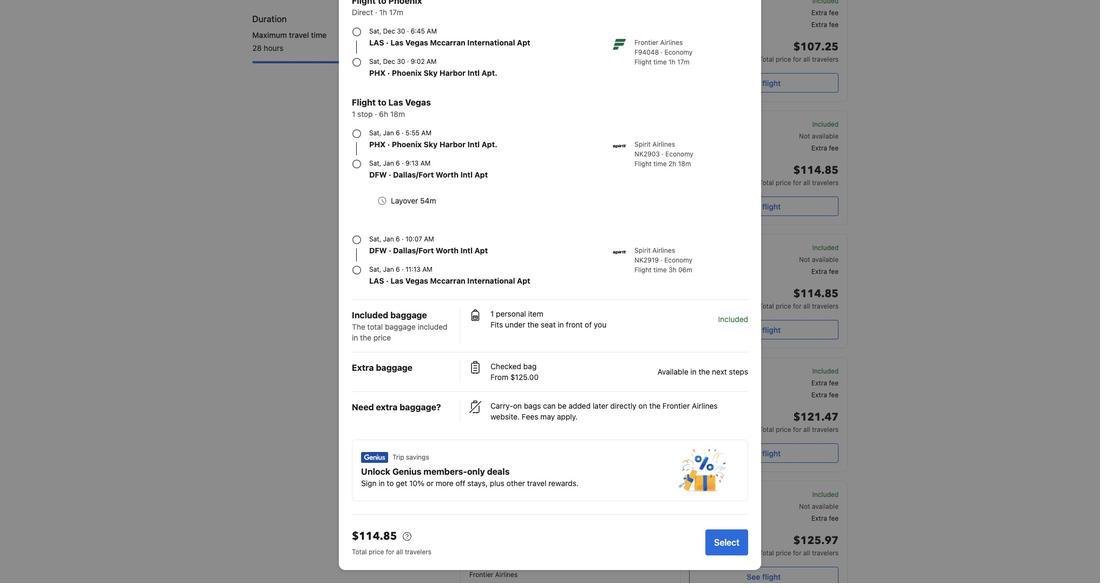 Task type: locate. For each thing, give the bounding box(es) containing it.
sky down sat, dec 30 · 6:45 am las · las vegas mccarran international apt
[[424, 68, 438, 77]]

$114.85 inside $114.85 region
[[352, 529, 397, 544]]

all inside $121.47 total price for all travelers
[[804, 426, 811, 434]]

0 vertical spatial checked bag
[[702, 391, 743, 399]]

harbor inside sat, jan 6 · 5:55 am phx · phoenix sky harbor intl apt.
[[440, 140, 466, 149]]

time inside maximum travel time 28 hours
[[311, 30, 327, 40]]

spirit airlines up website.
[[470, 398, 510, 406]]

unlock
[[361, 467, 391, 477]]

4 see from the top
[[747, 449, 761, 458]]

1 vertical spatial phoenix
[[392, 140, 422, 149]]

3 extra fee from the top
[[812, 144, 839, 152]]

2 vertical spatial direct
[[576, 505, 594, 514]]

17m inside frontier airlines f94048 · economy flight time 1h 17m
[[678, 58, 690, 66]]

dfw inside 'sat, jan 6 · 10:07 am dfw · dallas/fort worth intl apt'
[[369, 246, 387, 255]]

0 vertical spatial bag
[[524, 362, 537, 371]]

6:45
[[411, 27, 425, 35], [500, 492, 520, 502]]

phoenix inside sat, jan 6 · 5:55 am phx · phoenix sky harbor intl apt.
[[392, 140, 422, 149]]

. for 3:26 pm
[[646, 255, 648, 263]]

1 horizontal spatial travel
[[527, 479, 547, 488]]

sky for sat, dec 30 · 9:02 am phx · phoenix sky harbor intl apt.
[[424, 68, 438, 77]]

apt. for sat, jan 6 · 5:55 am phx · phoenix sky harbor intl apt.
[[482, 140, 498, 149]]

1 personal item from the top
[[702, 367, 744, 375]]

2 vegas from the top
[[405, 98, 431, 107]]

1 vertical spatial item
[[731, 367, 744, 375]]

2 see from the top
[[747, 202, 761, 211]]

personal for $125.97
[[702, 491, 729, 499]]

sky for sat, jan 6 · 5:55 am phx · phoenix sky harbor intl apt.
[[424, 140, 438, 149]]

1 checked bag from the top
[[702, 391, 743, 399]]

5:55 for 5:55 am phx . jan 6
[[500, 294, 520, 304]]

las down 9:24
[[500, 380, 512, 388]]

18m
[[390, 109, 405, 119], [679, 160, 691, 168], [584, 293, 596, 301]]

6 fee from the top
[[830, 391, 839, 399]]

bag up $125.00 on the left bottom of the page
[[524, 362, 537, 371]]

0 vertical spatial $114.85
[[794, 163, 839, 178]]

not
[[800, 132, 811, 140], [800, 256, 811, 264], [800, 503, 811, 511]]

1 harbor from the top
[[440, 68, 466, 77]]

jan for sat, jan 6 · 10:07 am dfw · dallas/fort worth intl apt
[[383, 235, 394, 243]]

0 vertical spatial baggage
[[391, 310, 427, 320]]

economy up '3h'
[[665, 256, 693, 264]]

1 vertical spatial spirit airlines image
[[613, 246, 626, 259]]

4 flight from the top
[[763, 449, 781, 458]]

spirit airlines image left 3:26
[[613, 246, 626, 259]]

1 vertical spatial baggage
[[385, 322, 416, 332]]

worth up 54m
[[436, 170, 459, 179]]

harbor for sat, dec 30 · 9:02 am phx · phoenix sky harbor intl apt.
[[440, 68, 466, 77]]

$114.85 total price for all travelers
[[760, 163, 839, 187], [760, 287, 839, 310]]

intl up sat, jan 6 · 9:13 am dfw · dallas/fort worth intl apt
[[468, 140, 480, 149]]

harbor up sat, jan 6 · 9:13 am dfw · dallas/fort worth intl apt
[[440, 140, 466, 149]]

0 vertical spatial worth
[[436, 170, 459, 179]]

on left bags on the left of page
[[513, 401, 522, 411]]

nk2919
[[635, 256, 659, 264]]

7 fee from the top
[[830, 515, 839, 523]]

included inside included baggage the total baggage included in the price
[[352, 310, 389, 320]]

spirit up nk2903
[[635, 140, 651, 148]]

spirit airlines image
[[613, 140, 626, 153], [613, 246, 626, 259]]

11:13 down 'sat, jan 6 · 10:07 am dfw · dallas/fort worth intl apt'
[[406, 265, 421, 274]]

6 inside sat, jan 6 · 11:13 am las · las vegas mccarran international apt
[[396, 265, 400, 274]]

1 horizontal spatial pm
[[658, 245, 672, 255]]

spirit airlines image for dallas/fort worth intl apt
[[613, 140, 626, 153]]

0 vertical spatial personal
[[702, 367, 729, 375]]

0 horizontal spatial 6h
[[379, 109, 388, 119]]

personal item right available
[[702, 367, 744, 375]]

sat, inside sat, jan 6 · 11:13 am las · las vegas mccarran international apt
[[369, 265, 381, 274]]

price for 2nd see flight button from the bottom of the page
[[776, 426, 792, 434]]

for for 2nd see flight button from the bottom of the page
[[794, 426, 802, 434]]

harbor
[[440, 68, 466, 77], [440, 140, 466, 149]]

1 vertical spatial frontier airlines
[[470, 275, 518, 283]]

0 horizontal spatial 1
[[352, 109, 356, 119]]

1
[[352, 109, 356, 119], [491, 309, 494, 319]]

1 vertical spatial las
[[389, 98, 403, 107]]

5:55 am phx . jan 6
[[500, 294, 536, 314]]

intl down sat, dec 30 · 6:45 am las · las vegas mccarran international apt
[[468, 68, 480, 77]]

1 vertical spatial $114.85
[[794, 287, 839, 301]]

0 vertical spatial economy
[[665, 48, 693, 56]]

0 vertical spatial $114.85 total price for all travelers
[[760, 163, 839, 187]]

1 vertical spatial worth
[[436, 246, 459, 255]]

see for 5th see flight button from the bottom of the page
[[747, 78, 761, 87]]

website.
[[491, 412, 520, 421]]

11:59
[[500, 418, 523, 427]]

5 see flight from the top
[[747, 572, 781, 582]]

30 up flight to las vegas 1 stop · 6h 18m
[[397, 57, 405, 66]]

the right directly
[[650, 401, 661, 411]]

available
[[658, 367, 689, 377]]

spirit airlines
[[470, 77, 510, 85], [470, 324, 510, 332], [470, 398, 510, 406]]

jan for sat, jan 6 · 11:13 am las · las vegas mccarran international apt
[[383, 265, 394, 274]]

1 vertical spatial sky
[[424, 140, 438, 149]]

sky inside sat, dec 30 · 9:02 am phx · phoenix sky harbor intl apt.
[[424, 68, 438, 77]]

time down f94048
[[654, 58, 667, 66]]

. inside the 11:13 am las . jan 6
[[651, 57, 653, 65]]

extra fee
[[812, 9, 839, 17], [812, 21, 839, 29], [812, 144, 839, 152], [812, 268, 839, 276], [812, 379, 839, 387], [812, 391, 839, 399], [812, 515, 839, 523]]

see for second see flight button from the top of the page
[[747, 202, 761, 211]]

sat, jan 6 · 11:13 am las · las vegas mccarran international apt
[[369, 265, 531, 285]]

3 see flight from the top
[[747, 325, 781, 335]]

0 vertical spatial sky
[[424, 68, 438, 77]]

jan left 9:13
[[383, 159, 394, 167]]

not available
[[800, 132, 839, 140], [800, 256, 839, 264], [800, 503, 839, 511]]

jan inside 'sat, jan 6 · 10:07 am dfw · dallas/fort worth intl apt'
[[383, 235, 394, 243]]

2 harbor from the top
[[440, 140, 466, 149]]

$114.85 for phx
[[794, 163, 839, 178]]

see flight button
[[689, 73, 839, 93], [689, 197, 839, 216], [689, 320, 839, 340], [689, 444, 839, 463], [689, 567, 839, 583]]

30 up '3h'
[[663, 257, 672, 265]]

spirit airlines down the personal
[[470, 324, 510, 332]]

see for third see flight button from the bottom
[[747, 325, 761, 335]]

0 vertical spatial travel
[[289, 30, 309, 40]]

6h right stop
[[379, 109, 388, 119]]

1 vertical spatial 18m
[[679, 160, 691, 168]]

included for third see flight button from the bottom
[[813, 244, 839, 252]]

30 inside the "3:26 pm phx . dec 30"
[[663, 257, 672, 265]]

in inside included baggage the total baggage included in the price
[[352, 333, 358, 342]]

phoenix up flight to las vegas 1 stop · 6h 18m
[[392, 68, 422, 77]]

for inside $121.47 total price for all travelers
[[794, 426, 802, 434]]

1 vertical spatial personal item
[[702, 491, 744, 499]]

phx up nk2903
[[631, 133, 644, 141]]

time right maximum
[[311, 30, 327, 40]]

the left next
[[699, 367, 710, 377]]

1 available from the top
[[813, 132, 839, 140]]

4 see flight button from the top
[[689, 444, 839, 463]]

apt. inside sat, jan 6 · 5:55 am phx · phoenix sky harbor intl apt.
[[482, 140, 498, 149]]

international for sat, dec 30 · 6:45 am las · las vegas mccarran international apt
[[468, 38, 515, 47]]

baggage right total
[[385, 322, 416, 332]]

0 horizontal spatial 9:02
[[411, 57, 425, 66]]

dec inside sat, dec 30 · 6:45 am las · las vegas mccarran international apt
[[383, 27, 395, 35]]

intl
[[468, 68, 480, 77], [468, 140, 480, 149], [461, 170, 473, 179], [461, 246, 473, 255]]

5:55 for 5:55 am
[[500, 47, 520, 57]]

0 vertical spatial 1
[[352, 109, 356, 119]]

1 spirit airlines image from the top
[[613, 140, 626, 153]]

3 spirit airlines from the top
[[470, 398, 510, 406]]

0 vertical spatial las
[[391, 38, 404, 47]]

dallas/fort for sat, jan 6 · 9:13 am dfw · dallas/fort worth intl apt
[[393, 170, 434, 179]]

2 not available from the top
[[800, 256, 839, 264]]

1 frontier airlines from the top
[[470, 151, 518, 159]]

apt. inside sat, dec 30 · 9:02 am phx · phoenix sky harbor intl apt.
[[482, 68, 498, 77]]

30 up bags on the left of page
[[532, 380, 540, 388]]

checked bag from $125.00
[[491, 362, 539, 382]]

0 vertical spatial 17m
[[389, 8, 404, 17]]

5 extra fee from the top
[[812, 379, 839, 387]]

1 apt. from the top
[[482, 68, 498, 77]]

1 vertical spatial to
[[387, 479, 394, 488]]

0 vertical spatial phoenix
[[392, 68, 422, 77]]

in right the seat
[[558, 320, 564, 329]]

4 see flight from the top
[[747, 449, 781, 458]]

1 dfw from the top
[[369, 170, 387, 179]]

apt inside sat, dec 30 · 6:45 am las · las vegas mccarran international apt
[[517, 38, 531, 47]]

3:26 pm phx . dec 30
[[631, 245, 672, 265]]

1 see flight from the top
[[747, 78, 781, 87]]

time inside spirit airlines nk2919 · economy flight time 3h 06m
[[654, 266, 667, 274]]

sky inside sat, jan 6 · 5:55 am phx · phoenix sky harbor intl apt.
[[424, 140, 438, 149]]

in right available
[[691, 367, 697, 377]]

see flight for 5th see flight button from the bottom of the page
[[747, 78, 781, 87]]

2 vertical spatial economy
[[665, 256, 693, 264]]

2 vertical spatial not
[[800, 503, 811, 511]]

18m right 2h
[[679, 160, 691, 168]]

18m up the of on the bottom
[[584, 293, 596, 301]]

6 extra fee from the top
[[812, 391, 839, 399]]

sat, inside sat, dec 30 · 6:45 am las · las vegas mccarran international apt
[[369, 27, 381, 35]]

international
[[468, 38, 515, 47], [468, 276, 515, 285]]

2 phoenix from the top
[[392, 140, 422, 149]]

0 horizontal spatial to
[[378, 98, 387, 107]]

18m for to
[[390, 109, 405, 119]]

sat,
[[369, 27, 381, 35], [369, 57, 381, 66], [369, 129, 381, 137], [369, 159, 381, 167], [369, 235, 381, 243], [369, 265, 381, 274]]

flight
[[635, 58, 652, 66], [352, 98, 376, 107], [635, 160, 652, 168], [635, 266, 652, 274]]

worth up sat, jan 6 · 11:13 am las · las vegas mccarran international apt
[[436, 246, 459, 255]]

5 flight from the top
[[763, 572, 781, 582]]

apt.
[[482, 68, 498, 77], [482, 140, 498, 149]]

dallas/fort down the 10:07
[[393, 246, 434, 255]]

2h
[[669, 160, 677, 168]]

mccarran inside sat, dec 30 · 6:45 am las · las vegas mccarran international apt
[[430, 38, 466, 47]]

1 horizontal spatial 1h
[[669, 58, 676, 66]]

total price for all travelers
[[352, 548, 432, 556]]

jan inside sat, jan 6 · 11:13 am las · las vegas mccarran international apt
[[383, 265, 394, 274]]

sign
[[361, 479, 377, 488]]

las up total
[[369, 276, 384, 285]]

steps
[[730, 367, 749, 377]]

economy for apt
[[665, 48, 693, 56]]

international inside sat, dec 30 · 6:45 am las · las vegas mccarran international apt
[[468, 38, 515, 47]]

phx
[[369, 68, 386, 77], [631, 133, 644, 141], [369, 140, 386, 149], [631, 257, 644, 265], [500, 306, 513, 314]]

flight for phoenix sky harbor intl apt.
[[635, 160, 652, 168]]

2 $114.85 total price for all travelers from the top
[[760, 287, 839, 310]]

0 horizontal spatial 18m
[[390, 109, 405, 119]]

checked down next
[[702, 391, 729, 399]]

0 vertical spatial international
[[468, 38, 515, 47]]

2 vertical spatial bag
[[731, 515, 743, 523]]

frontier airlines
[[470, 151, 518, 159], [470, 275, 518, 283], [470, 571, 518, 579]]

2 vertical spatial 5:55
[[500, 294, 520, 304]]

dallas/fort inside sat, jan 6 · 9:13 am dfw · dallas/fort worth intl apt
[[393, 170, 434, 179]]

bags
[[524, 401, 541, 411]]

flight inside the spirit airlines nk2903 · economy flight time 2h 18m
[[635, 160, 652, 168]]

0 vertical spatial 6h
[[379, 109, 388, 119]]

6:45 up sat, dec 30 · 9:02 am phx · phoenix sky harbor intl apt.
[[411, 27, 425, 35]]

jan for sat, jan 6 · 9:13 am dfw · dallas/fort worth intl apt
[[383, 159, 394, 167]]

2 not from the top
[[800, 256, 811, 264]]

baggage for included
[[391, 310, 427, 320]]

personal item for $125.97
[[702, 491, 744, 499]]

las inside "9:24 am las . dec 30"
[[500, 380, 512, 388]]

2 vertical spatial vegas
[[406, 276, 428, 285]]

2 available from the top
[[813, 256, 839, 264]]

dec down 9:24
[[518, 380, 530, 388]]

time left 2h
[[654, 160, 667, 168]]

vegas inside sat, jan 6 · 11:13 am las · las vegas mccarran international apt
[[406, 276, 428, 285]]

5:55 inside sat, jan 6 · 5:55 am phx · phoenix sky harbor intl apt.
[[406, 129, 420, 137]]

total inside $121.47 total price for all travelers
[[760, 426, 774, 434]]

spirit airlines image left nk2903
[[613, 140, 626, 153]]

1 on from the left
[[513, 401, 522, 411]]

0 vertical spatial 5:55
[[500, 47, 520, 57]]

travel right maximum
[[289, 30, 309, 40]]

.
[[651, 57, 653, 65], [646, 131, 648, 139], [646, 255, 648, 263], [515, 304, 517, 312], [514, 378, 516, 386]]

las inside sat, jan 6 · 11:13 am las · las vegas mccarran international apt
[[391, 276, 404, 285]]

0 vertical spatial spirit airlines
[[470, 77, 510, 85]]

phoenix up 9:13
[[392, 140, 422, 149]]

18m for airlines
[[679, 160, 691, 168]]

1 worth from the top
[[436, 170, 459, 179]]

6h up 'front'
[[574, 293, 582, 301]]

1 vertical spatial direct
[[576, 382, 594, 390]]

mccarran up sat, dec 30 · 9:02 am phx · phoenix sky harbor intl apt.
[[430, 38, 466, 47]]

see flight for 5th see flight button from the top
[[747, 572, 781, 582]]

0 horizontal spatial travel
[[289, 30, 309, 40]]

0 vertical spatial pm
[[658, 245, 672, 255]]

4 sat, from the top
[[369, 159, 381, 167]]

item up the seat
[[528, 309, 544, 319]]

dec inside the "3:26 pm phx . dec 30"
[[650, 257, 662, 265]]

phx up under on the left bottom of the page
[[500, 306, 513, 314]]

flight
[[763, 78, 781, 87], [763, 202, 781, 211], [763, 325, 781, 335], [763, 449, 781, 458], [763, 572, 781, 582]]

time left '3h'
[[654, 266, 667, 274]]

2 spirit airlines from the top
[[470, 324, 510, 332]]

baggage
[[391, 310, 427, 320], [385, 322, 416, 332], [376, 363, 413, 373]]

personal left 'steps'
[[702, 367, 729, 375]]

0 vertical spatial harbor
[[440, 68, 466, 77]]

11:13 right frontier airlines icon
[[634, 47, 656, 57]]

2 vertical spatial $114.85
[[352, 529, 397, 544]]

0 vertical spatial apt.
[[482, 68, 498, 77]]

las down the direct · 1h 17m
[[391, 38, 404, 47]]

the down the
[[360, 333, 372, 342]]

extra baggage
[[352, 363, 413, 373]]

dfw
[[369, 170, 387, 179], [369, 246, 387, 255]]

extra fee for 2nd see flight button from the bottom of the page
[[812, 391, 839, 399]]

30 inside sat, dec 30 · 6:45 am las · las vegas mccarran international apt
[[397, 27, 405, 35]]

1 international from the top
[[468, 38, 515, 47]]

dec up nk2903
[[650, 133, 662, 141]]

jan down 'sat, jan 6 · 10:07 am dfw · dallas/fort worth intl apt'
[[383, 265, 394, 274]]

las down f94048
[[637, 59, 649, 67]]

6 for sat, jan 6 · 10:07 am dfw · dallas/fort worth intl apt
[[396, 235, 400, 243]]

flight down nk2919
[[635, 266, 652, 274]]

1 vegas from the top
[[406, 38, 428, 47]]

2 see flight from the top
[[747, 202, 781, 211]]

1 vertical spatial dfw
[[369, 246, 387, 255]]

jan down f94048
[[655, 59, 666, 67]]

las down the direct · 1h 17m
[[369, 38, 384, 47]]

am inside "5:55 am phx . jan 6"
[[522, 294, 536, 304]]

1 vertical spatial 1h
[[669, 58, 676, 66]]

2 vertical spatial item
[[731, 491, 744, 499]]

1 vertical spatial 1
[[491, 309, 494, 319]]

5 fee from the top
[[830, 379, 839, 387]]

economy up 2h
[[666, 150, 694, 158]]

airlines inside carry-on bags can be added later directly on the frontier airlines website. fees may apply.
[[692, 401, 718, 411]]

jan inside sat, jan 6 · 9:13 am dfw · dallas/fort worth intl apt
[[383, 159, 394, 167]]

mccarran for sat, dec 30 · 6:45 am las · las vegas mccarran international apt
[[430, 38, 466, 47]]

. for 9:24 am
[[514, 378, 516, 386]]

see for 5th see flight button from the top
[[747, 572, 761, 582]]

jan down flight to las vegas 1 stop · 6h 18m
[[383, 129, 394, 137]]

7 extra fee from the top
[[812, 515, 839, 523]]

5 sat, from the top
[[369, 235, 381, 243]]

0 vertical spatial vegas
[[406, 38, 428, 47]]

1 not from the top
[[800, 132, 811, 140]]

9:24
[[500, 368, 520, 378]]

2 dfw from the top
[[369, 246, 387, 255]]

bag down 'steps'
[[731, 391, 743, 399]]

sat, jan 6 · 5:55 am phx · phoenix sky harbor intl apt.
[[369, 129, 498, 149]]

1 horizontal spatial 1
[[491, 309, 494, 319]]

phx down 3:26
[[631, 257, 644, 265]]

1 vertical spatial pm
[[525, 418, 538, 427]]

price inside $121.47 total price for all travelers
[[776, 426, 792, 434]]

travelers for third see flight button from the bottom
[[813, 302, 839, 310]]

available for phx
[[813, 132, 839, 140]]

6h
[[379, 109, 388, 119], [574, 293, 582, 301]]

1 spirit airlines from the top
[[470, 77, 510, 85]]

harbor inside sat, dec 30 · 9:02 am phx · phoenix sky harbor intl apt.
[[440, 68, 466, 77]]

dallas/fort inside 'sat, jan 6 · 10:07 am dfw · dallas/fort worth intl apt'
[[393, 246, 434, 255]]

personal
[[702, 367, 729, 375], [702, 491, 729, 499]]

vegas down 'sat, jan 6 · 10:07 am dfw · dallas/fort worth intl apt'
[[406, 276, 428, 285]]

3 see flight button from the top
[[689, 320, 839, 340]]

3 vegas from the top
[[406, 276, 428, 285]]

baggage up 'included' on the left bottom of page
[[391, 310, 427, 320]]

later
[[593, 401, 609, 411]]

sky
[[424, 68, 438, 77], [424, 140, 438, 149]]

not available for phx
[[800, 132, 839, 140]]

2 sat, from the top
[[369, 57, 381, 66]]

4 extra fee from the top
[[812, 268, 839, 276]]

pm right 3:26
[[658, 245, 672, 255]]

0 vertical spatial not
[[800, 132, 811, 140]]

sat, for sat, jan 6 · 10:07 am dfw · dallas/fort worth intl apt
[[369, 235, 381, 243]]

30 inside "9:24 am las . dec 30"
[[532, 380, 540, 388]]

10%
[[410, 479, 425, 488]]

for inside $125.97 total price for all travelers
[[794, 549, 802, 557]]

2 international from the top
[[468, 276, 515, 285]]

spirit up nk2919
[[635, 246, 651, 255]]

time
[[311, 30, 327, 40], [654, 58, 667, 66], [654, 160, 667, 168], [654, 266, 667, 274]]

2 on from the left
[[639, 401, 648, 411]]

2 personal item from the top
[[702, 491, 744, 499]]

rewards.
[[549, 479, 579, 488]]

30 up 2h
[[663, 133, 672, 141]]

2 frontier airlines from the top
[[470, 275, 518, 283]]

vegas down sat, dec 30 · 9:02 am phx · phoenix sky harbor intl apt.
[[405, 98, 431, 107]]

1 vertical spatial 17m
[[678, 58, 690, 66]]

in down the
[[352, 333, 358, 342]]

6 inside sat, jan 6 · 9:13 am dfw · dallas/fort worth intl apt
[[396, 159, 400, 167]]

all inside $125.97 total price for all travelers
[[804, 549, 811, 557]]

sky up sat, jan 6 · 9:13 am dfw · dallas/fort worth intl apt
[[424, 140, 438, 149]]

0 vertical spatial to
[[378, 98, 387, 107]]

checked bag down next
[[702, 391, 743, 399]]

0 vertical spatial spirit airlines image
[[613, 140, 626, 153]]

sat, for sat, jan 6 · 9:13 am dfw · dallas/fort worth intl apt
[[369, 159, 381, 167]]

2 vertical spatial spirit airlines
[[470, 398, 510, 406]]

6 for sat, jan 6 · 11:13 am las · las vegas mccarran international apt
[[396, 265, 400, 274]]

4 fee from the top
[[830, 268, 839, 276]]

2 vertical spatial 11:13
[[634, 294, 656, 304]]

9:02 am
[[636, 492, 672, 502]]

flight down nk2903
[[635, 160, 652, 168]]

3 fee from the top
[[830, 144, 839, 152]]

travelers for 5th see flight button from the bottom of the page
[[813, 55, 839, 63]]

2 vertical spatial las
[[391, 276, 404, 285]]

2 fee from the top
[[830, 21, 839, 29]]

sat, dec 30 · 9:02 am phx · phoenix sky harbor intl apt.
[[369, 57, 498, 77]]

jan left the 10:07
[[383, 235, 394, 243]]

worth inside sat, jan 6 · 9:13 am dfw · dallas/fort worth intl apt
[[436, 170, 459, 179]]

international for sat, jan 6 · 11:13 am las · las vegas mccarran international apt
[[468, 276, 515, 285]]

1 horizontal spatial 18m
[[584, 293, 596, 301]]

2 vertical spatial baggage
[[376, 363, 413, 373]]

travel right other
[[527, 479, 547, 488]]

9:13
[[406, 159, 419, 167]]

0 vertical spatial dallas/fort
[[393, 170, 434, 179]]

airlines
[[661, 38, 683, 47], [488, 77, 510, 85], [653, 140, 676, 148], [495, 151, 518, 159], [653, 246, 676, 255], [495, 275, 518, 283], [488, 324, 510, 332], [488, 398, 510, 406], [692, 401, 718, 411], [495, 571, 518, 579]]

am inside sat, jan 6 · 9:13 am dfw · dallas/fort worth intl apt
[[421, 159, 431, 167]]

1 vertical spatial 11:13
[[406, 265, 421, 274]]

1 dallas/fort from the top
[[393, 170, 434, 179]]

personal item for $121.47
[[702, 367, 744, 375]]

18m inside the spirit airlines nk2903 · economy flight time 2h 18m
[[679, 160, 691, 168]]

baggage up need extra baggage?
[[376, 363, 413, 373]]

item up select button on the bottom right of page
[[731, 491, 744, 499]]

sat, inside sat, dec 30 · 9:02 am phx · phoenix sky harbor intl apt.
[[369, 57, 381, 66]]

vegas
[[406, 38, 428, 47], [405, 98, 431, 107], [406, 276, 428, 285]]

travelers
[[813, 55, 839, 63], [813, 179, 839, 187], [813, 302, 839, 310], [813, 426, 839, 434], [405, 548, 432, 556], [813, 549, 839, 557]]

in
[[558, 320, 564, 329], [352, 333, 358, 342], [691, 367, 697, 377], [379, 479, 385, 488]]

phx up flight to las vegas 1 stop · 6h 18m
[[369, 68, 386, 77]]

2 apt. from the top
[[482, 140, 498, 149]]

2 mccarran from the top
[[430, 276, 466, 285]]

dallas/fort
[[393, 170, 434, 179], [393, 246, 434, 255]]

0 vertical spatial 11:13
[[634, 47, 656, 57]]

1 personal from the top
[[702, 367, 729, 375]]

9:02
[[411, 57, 425, 66], [636, 492, 656, 502]]

total for 5th see flight button from the top
[[760, 549, 774, 557]]

· inside spirit airlines nk2919 · economy flight time 3h 06m
[[661, 256, 663, 264]]

1 vertical spatial available
[[813, 256, 839, 264]]

flight down f94048
[[635, 58, 652, 66]]

personal item
[[702, 367, 744, 375], [702, 491, 744, 499]]

1 left stop
[[352, 109, 356, 119]]

stays,
[[468, 479, 488, 488]]

1 vertical spatial travel
[[527, 479, 547, 488]]

2 vertical spatial available
[[813, 503, 839, 511]]

dfw inside sat, jan 6 · 9:13 am dfw · dallas/fort worth intl apt
[[369, 170, 387, 179]]

see
[[747, 78, 761, 87], [747, 202, 761, 211], [747, 325, 761, 335], [747, 449, 761, 458], [747, 572, 761, 582]]

1 vertical spatial economy
[[666, 150, 694, 158]]

can
[[543, 401, 556, 411]]

frontier airlines for phx
[[470, 151, 518, 159]]

travelers for second see flight button from the top of the page
[[813, 179, 839, 187]]

1 vertical spatial 6h
[[574, 293, 582, 301]]

1 up fits
[[491, 309, 494, 319]]

2 checked bag from the top
[[702, 515, 743, 523]]

dec up flight to las vegas 1 stop · 6h 18m
[[383, 57, 395, 66]]

1 mccarran from the top
[[430, 38, 466, 47]]

2 spirit airlines image from the top
[[613, 246, 626, 259]]

intl up sat, jan 6 · 11:13 am las · las vegas mccarran international apt
[[461, 246, 473, 255]]

trip savings
[[393, 453, 429, 462]]

travelers for 5th see flight button from the top
[[813, 549, 839, 557]]

1 vertical spatial bag
[[731, 391, 743, 399]]

1h inside frontier airlines f94048 · economy flight time 1h 17m
[[669, 58, 676, 66]]

2 dallas/fort from the top
[[393, 246, 434, 255]]

available for 3:26 pm
[[813, 256, 839, 264]]

0 horizontal spatial 1h
[[379, 8, 387, 17]]

plus
[[490, 479, 505, 488]]

las for sat, dec 30 · 6:45 am las · las vegas mccarran international apt
[[391, 38, 404, 47]]

1 phoenix from the top
[[392, 68, 422, 77]]

11:13 for 11:13 am
[[634, 294, 656, 304]]

2 vertical spatial 18m
[[584, 293, 596, 301]]

spirit airlines down 5:55 am
[[470, 77, 510, 85]]

1 vertical spatial 6:45
[[500, 492, 520, 502]]

phoenix inside sat, dec 30 · 9:02 am phx · phoenix sky harbor intl apt.
[[392, 68, 422, 77]]

1 sky from the top
[[424, 68, 438, 77]]

am inside sat, dec 30 · 9:02 am phx · phoenix sky harbor intl apt.
[[427, 57, 437, 66]]

1 sat, from the top
[[369, 27, 381, 35]]

personal item up select button on the bottom right of page
[[702, 491, 744, 499]]

phx down stop
[[369, 140, 386, 149]]

total for third see flight button from the bottom
[[760, 302, 774, 310]]

spirit airlines image for las vegas mccarran international apt
[[613, 246, 626, 259]]

genius image
[[679, 449, 726, 492], [361, 452, 388, 463], [361, 452, 388, 463]]

dec down the direct · 1h 17m
[[383, 27, 395, 35]]

0 vertical spatial not available
[[800, 132, 839, 140]]

jan inside sat, jan 6 · 5:55 am phx · phoenix sky harbor intl apt.
[[383, 129, 394, 137]]

1 vertical spatial 5:55
[[406, 129, 420, 137]]

2 worth from the top
[[436, 246, 459, 255]]

dallas/fort down 9:13
[[393, 170, 434, 179]]

available
[[813, 132, 839, 140], [813, 256, 839, 264], [813, 503, 839, 511]]

0 vertical spatial mccarran
[[430, 38, 466, 47]]

$114.85
[[794, 163, 839, 178], [794, 287, 839, 301], [352, 529, 397, 544]]

18m right stop
[[390, 109, 405, 119]]

. inside "5:55 am phx . jan 6"
[[515, 304, 517, 312]]

checked bag for $125.97
[[702, 515, 743, 523]]

mccarran for sat, jan 6 · 11:13 am las · las vegas mccarran international apt
[[430, 276, 466, 285]]

checked up select button on the bottom right of page
[[702, 515, 729, 523]]

2 flight from the top
[[763, 202, 781, 211]]

1 horizontal spatial on
[[639, 401, 648, 411]]

$125.97
[[794, 534, 839, 548]]

11:13 inside sat, jan 6 · 11:13 am las · las vegas mccarran international apt
[[406, 265, 421, 274]]

0 vertical spatial checked
[[491, 362, 522, 371]]

6h 18m
[[574, 293, 596, 301]]

2 sky from the top
[[424, 140, 438, 149]]

in right the "sign"
[[379, 479, 385, 488]]

economy inside frontier airlines f94048 · economy flight time 1h 17m
[[665, 48, 693, 56]]

1 horizontal spatial 6:45
[[500, 492, 520, 502]]

spirit inside the spirit airlines nk2903 · economy flight time 2h 18m
[[635, 140, 651, 148]]

3 sat, from the top
[[369, 129, 381, 137]]

1 not available from the top
[[800, 132, 839, 140]]

1 vertical spatial vegas
[[405, 98, 431, 107]]

bag up select button on the bottom right of page
[[731, 515, 743, 523]]

1 see from the top
[[747, 78, 761, 87]]

6:45 down other
[[500, 492, 520, 502]]

extra fee for second see flight button from the top of the page
[[812, 144, 839, 152]]

flight inside spirit airlines nk2919 · economy flight time 3h 06m
[[635, 266, 652, 274]]

1 vertical spatial dallas/fort
[[393, 246, 434, 255]]

1 vertical spatial harbor
[[440, 140, 466, 149]]

5 see from the top
[[747, 572, 761, 582]]

1 vertical spatial checked
[[702, 391, 729, 399]]

sat, inside sat, jan 6 · 9:13 am dfw · dallas/fort worth intl apt
[[369, 159, 381, 167]]

checked up from
[[491, 362, 522, 371]]

0 vertical spatial 18m
[[390, 109, 405, 119]]

am inside sat, dec 30 · 6:45 am las · las vegas mccarran international apt
[[427, 27, 437, 35]]

dec inside phx . dec 30
[[650, 133, 662, 141]]

price for 5th see flight button from the bottom of the page
[[776, 55, 792, 63]]

personal
[[496, 309, 526, 319]]

5:55 inside "5:55 am phx . jan 6"
[[500, 294, 520, 304]]

1 vertical spatial apt.
[[482, 140, 498, 149]]

economy inside the spirit airlines nk2903 · economy flight time 2h 18m
[[666, 150, 694, 158]]

1 vertical spatial international
[[468, 276, 515, 285]]

$114.85 for 3:26 pm
[[794, 287, 839, 301]]

worth for sat, jan 6 · 9:13 am dfw · dallas/fort worth intl apt
[[436, 170, 459, 179]]

flight up stop
[[352, 98, 376, 107]]

time for dallas/fort worth intl apt
[[654, 266, 667, 274]]

jan up under on the left bottom of the page
[[519, 306, 530, 314]]

2 extra fee from the top
[[812, 21, 839, 29]]

6 sat, from the top
[[369, 265, 381, 274]]

dfw for sat, jan 6 · 9:13 am dfw · dallas/fort worth intl apt
[[369, 170, 387, 179]]

the left the seat
[[528, 320, 539, 329]]

0 vertical spatial personal item
[[702, 367, 744, 375]]

2 horizontal spatial 18m
[[679, 160, 691, 168]]

2 vertical spatial not available
[[800, 503, 839, 511]]

1 $114.85 total price for all travelers from the top
[[760, 163, 839, 187]]

1 vertical spatial checked bag
[[702, 515, 743, 523]]

30 down the direct · 1h 17m
[[397, 27, 405, 35]]

total inside $107.25 total price for all travelers
[[760, 55, 774, 63]]

0 vertical spatial dfw
[[369, 170, 387, 179]]

las up included baggage the total baggage included in the price
[[391, 276, 404, 285]]

intl down sat, jan 6 · 5:55 am phx · phoenix sky harbor intl apt.
[[461, 170, 473, 179]]

2 personal from the top
[[702, 491, 729, 499]]

personal up select button on the bottom right of page
[[702, 491, 729, 499]]

vegas for sat, jan 6 · 11:13 am las · las vegas mccarran international apt
[[406, 276, 428, 285]]

2 vertical spatial checked
[[702, 515, 729, 523]]

3 see from the top
[[747, 325, 761, 335]]

in inside unlock genius members-only deals sign in to get 10% or more off stays, plus other travel rewards.
[[379, 479, 385, 488]]



Task type: vqa. For each thing, say whether or not it's contained in the screenshot.
bottommost Flight to New York
no



Task type: describe. For each thing, give the bounding box(es) containing it.
travel inside maximum travel time 28 hours
[[289, 30, 309, 40]]

apt inside sat, jan 6 · 9:13 am dfw · dallas/fort worth intl apt
[[475, 170, 488, 179]]

see flight for second see flight button from the top of the page
[[747, 202, 781, 211]]

for for 5th see flight button from the top
[[794, 549, 802, 557]]

maximum travel time 28 hours
[[252, 30, 327, 53]]

unlock genius members-only deals sign in to get 10% or more off stays, plus other travel rewards.
[[361, 467, 579, 488]]

$114.85 total price for all travelers for 3:26 pm
[[760, 287, 839, 310]]

see flight for 2nd see flight button from the bottom of the page
[[747, 449, 781, 458]]

other
[[507, 479, 525, 488]]

item inside 1 personal item fits under the seat in front of you
[[528, 309, 544, 319]]

get
[[396, 479, 408, 488]]

intl inside 'sat, jan 6 · 10:07 am dfw · dallas/fort worth intl apt'
[[461, 246, 473, 255]]

carry-on bags can be added later directly on the frontier airlines website. fees may apply.
[[491, 401, 718, 421]]

airlines inside spirit airlines nk2919 · economy flight time 3h 06m
[[653, 246, 676, 255]]

3:26
[[637, 245, 656, 255]]

phx inside sat, dec 30 · 9:02 am phx · phoenix sky harbor intl apt.
[[369, 68, 386, 77]]

0 horizontal spatial 17m
[[389, 8, 404, 17]]

item for $125.97
[[731, 491, 744, 499]]

sat, for sat, dec 30 · 6:45 am las · las vegas mccarran international apt
[[369, 27, 381, 35]]

1 inside flight to las vegas 1 stop · 6h 18m
[[352, 109, 356, 119]]

hours
[[264, 43, 284, 53]]

30 inside sat, dec 30 · 9:02 am phx · phoenix sky harbor intl apt.
[[397, 57, 405, 66]]

spirit airlines for $114.85
[[470, 324, 510, 332]]

$121.47 total price for all travelers
[[760, 410, 839, 434]]

checked inside checked bag from $125.00
[[491, 362, 522, 371]]

dallas/fort for sat, jan 6 · 10:07 am dfw · dallas/fort worth intl apt
[[393, 246, 434, 255]]

sat, dec 30 · 6:45 am las · las vegas mccarran international apt
[[369, 27, 531, 47]]

fee for second see flight button from the top of the page
[[830, 144, 839, 152]]

6h inside flight to las vegas 1 stop · 6h 18m
[[379, 109, 388, 119]]

11:42
[[633, 368, 656, 378]]

next
[[712, 367, 727, 377]]

· inside the spirit airlines nk2903 · economy flight time 2h 18m
[[662, 150, 664, 158]]

sat, jan 6 · 10:07 am dfw · dallas/fort worth intl apt
[[369, 235, 488, 255]]

layover 54m
[[391, 196, 436, 205]]

be
[[558, 401, 567, 411]]

frontier inside carry-on bags can be added later directly on the frontier airlines website. fees may apply.
[[663, 401, 690, 411]]

select button
[[706, 530, 749, 556]]

of
[[585, 320, 592, 329]]

dfw for sat, jan 6 · 10:07 am dfw · dallas/fort worth intl apt
[[369, 246, 387, 255]]

3 frontier airlines from the top
[[470, 571, 518, 579]]

total for 2nd see flight button from the bottom of the page
[[760, 426, 774, 434]]

flight inside flight to las vegas 1 stop · 6h 18m
[[352, 98, 376, 107]]

3 flight from the top
[[763, 325, 781, 335]]

stop
[[358, 109, 373, 119]]

28
[[252, 43, 262, 53]]

37m
[[584, 417, 597, 425]]

apply.
[[557, 412, 578, 421]]

30 inside phx . dec 30
[[663, 133, 672, 141]]

fee for 2nd see flight button from the bottom of the page
[[830, 391, 839, 399]]

1 fee from the top
[[830, 9, 839, 17]]

spirit left fits
[[470, 324, 486, 332]]

intl inside sat, jan 6 · 9:13 am dfw · dallas/fort worth intl apt
[[461, 170, 473, 179]]

spirit inside spirit airlines nk2919 · economy flight time 3h 06m
[[635, 246, 651, 255]]

apt. for sat, dec 30 · 9:02 am phx · phoenix sky harbor intl apt.
[[482, 68, 498, 77]]

fee for 5th see flight button from the top
[[830, 515, 839, 523]]

3 not from the top
[[800, 503, 811, 511]]

· inside flight to las vegas 1 stop · 6h 18m
[[375, 109, 377, 119]]

5 see flight button from the top
[[689, 567, 839, 583]]

11:59 pm
[[500, 418, 538, 427]]

economy for apt.
[[666, 150, 694, 158]]

phx inside the "3:26 pm phx . dec 30"
[[631, 257, 644, 265]]

baggage?
[[400, 403, 441, 412]]

nk2903
[[635, 150, 660, 158]]

am inside 'sat, jan 6 · 10:07 am dfw · dallas/fort worth intl apt'
[[424, 235, 434, 243]]

the inside 1 personal item fits under the seat in front of you
[[528, 320, 539, 329]]

price for 5th see flight button from the top
[[776, 549, 792, 557]]

the inside carry-on bags can be added later directly on the frontier airlines website. fees may apply.
[[650, 401, 661, 411]]

duration
[[252, 14, 287, 24]]

in inside 1 personal item fits under the seat in front of you
[[558, 320, 564, 329]]

flight for dallas/fort worth intl apt
[[635, 266, 652, 274]]

1 personal item fits under the seat in front of you
[[491, 309, 607, 329]]

apt inside 'sat, jan 6 · 10:07 am dfw · dallas/fort worth intl apt'
[[475, 246, 488, 255]]

extra fee for third see flight button from the bottom
[[812, 268, 839, 276]]

total
[[368, 322, 383, 332]]

all for 2nd see flight button from the bottom of the page
[[804, 426, 811, 434]]

see for 2nd see flight button from the bottom of the page
[[747, 449, 761, 458]]

phx inside sat, jan 6 · 5:55 am phx · phoenix sky harbor intl apt.
[[369, 140, 386, 149]]

fee for 5th see flight button from the bottom of the page
[[830, 21, 839, 29]]

9:02 inside sat, dec 30 · 9:02 am phx · phoenix sky harbor intl apt.
[[411, 57, 425, 66]]

apt inside sat, jan 6 · 11:13 am las · las vegas mccarran international apt
[[517, 276, 531, 285]]

genius
[[393, 467, 422, 477]]

0 vertical spatial 1h
[[379, 8, 387, 17]]

jan inside "5:55 am phx . jan 6"
[[519, 306, 530, 314]]

item for $121.47
[[731, 367, 744, 375]]

included for 2nd see flight button from the bottom of the page
[[813, 367, 839, 375]]

dec inside sat, dec 30 · 9:02 am phx · phoenix sky harbor intl apt.
[[383, 57, 395, 66]]

to inside unlock genius members-only deals sign in to get 10% or more off stays, plus other travel rewards.
[[387, 479, 394, 488]]

· inside frontier airlines f94048 · economy flight time 1h 17m
[[661, 48, 663, 56]]

vegas inside flight to las vegas 1 stop · 6h 18m
[[405, 98, 431, 107]]

front
[[566, 320, 583, 329]]

1 flight from the top
[[763, 78, 781, 87]]

personal for $121.47
[[702, 367, 729, 375]]

3h
[[669, 266, 677, 274]]

3 not available from the top
[[800, 503, 839, 511]]

for for second see flight button from the top of the page
[[794, 179, 802, 187]]

frontier airlines image
[[613, 38, 626, 51]]

extra
[[376, 403, 398, 412]]

baggage for extra
[[376, 363, 413, 373]]

6:45 inside sat, dec 30 · 6:45 am las · las vegas mccarran international apt
[[411, 27, 425, 35]]

6 for sat, jan 6 · 5:55 am phx · phoenix sky harbor intl apt.
[[396, 129, 400, 137]]

carry-
[[491, 401, 513, 411]]

11h
[[572, 417, 582, 425]]

fits
[[491, 320, 503, 329]]

extra fee for 5th see flight button from the bottom of the page
[[812, 21, 839, 29]]

11h 37m
[[572, 417, 597, 425]]

deals
[[487, 467, 510, 477]]

time for las vegas mccarran international apt
[[654, 58, 667, 66]]

not for 3:26 pm
[[800, 256, 811, 264]]

54m
[[420, 196, 436, 205]]

only
[[467, 467, 485, 477]]

06m
[[679, 266, 693, 274]]

seat
[[541, 320, 556, 329]]

layover
[[391, 196, 418, 205]]

1 extra fee from the top
[[812, 9, 839, 17]]

. for 5:55 am
[[515, 304, 517, 312]]

11:13 am
[[634, 294, 672, 304]]

all for second see flight button from the top of the page
[[804, 179, 811, 187]]

las inside sat, jan 6 · 11:13 am las · las vegas mccarran international apt
[[369, 276, 384, 285]]

price for second see flight button from the top of the page
[[776, 179, 792, 187]]

from
[[491, 373, 509, 382]]

6 inside "5:55 am phx . jan 6"
[[532, 306, 536, 314]]

am inside sat, jan 6 · 5:55 am phx · phoenix sky harbor intl apt.
[[422, 129, 432, 137]]

maximum
[[252, 30, 287, 40]]

travel inside unlock genius members-only deals sign in to get 10% or more off stays, plus other travel rewards.
[[527, 479, 547, 488]]

or
[[427, 479, 434, 488]]

added
[[569, 401, 591, 411]]

trip
[[393, 453, 404, 462]]

phx inside phx . dec 30
[[631, 133, 644, 141]]

sat, for sat, jan 6 · 11:13 am las · las vegas mccarran international apt
[[369, 265, 381, 274]]

6 inside the 11:13 am las . jan 6
[[667, 59, 672, 67]]

11:13 am las . jan 6
[[634, 47, 672, 67]]

. for 11:13 am
[[651, 57, 653, 65]]

may
[[541, 412, 555, 421]]

10:07
[[406, 235, 422, 243]]

checked for $121.47
[[702, 391, 729, 399]]

am inside sat, jan 6 · 11:13 am las · las vegas mccarran international apt
[[423, 265, 433, 274]]

members-
[[424, 467, 467, 477]]

spirit left the carry-
[[470, 398, 486, 406]]

you
[[594, 320, 607, 329]]

am inside "9:24 am las . dec 30"
[[522, 368, 536, 378]]

las for sat, jan 6 · 11:13 am las · las vegas mccarran international apt
[[391, 276, 404, 285]]

for for 5th see flight button from the bottom of the page
[[794, 55, 802, 63]]

11:42 am
[[633, 368, 672, 378]]

the
[[352, 322, 365, 332]]

spirit airlines nk2903 · economy flight time 2h 18m
[[635, 140, 694, 168]]

time for phoenix sky harbor intl apt.
[[654, 160, 667, 168]]

under
[[505, 320, 526, 329]]

sat, for sat, dec 30 · 9:02 am phx · phoenix sky harbor intl apt.
[[369, 57, 381, 66]]

intl inside sat, dec 30 · 9:02 am phx · phoenix sky harbor intl apt.
[[468, 68, 480, 77]]

all for third see flight button from the bottom
[[804, 302, 811, 310]]

1 vertical spatial 9:02
[[636, 492, 656, 502]]

frontier airlines f94048 · economy flight time 1h 17m
[[635, 38, 693, 66]]

11:13 for 11:13 am las . jan 6
[[634, 47, 656, 57]]

included for second see flight button from the top of the page
[[813, 120, 839, 128]]

$107.25 total price for all travelers
[[760, 40, 839, 63]]

6:45 am
[[500, 492, 536, 502]]

harbor for sat, jan 6 · 5:55 am phx · phoenix sky harbor intl apt.
[[440, 140, 466, 149]]

1 see flight button from the top
[[689, 73, 839, 93]]

not for phx
[[800, 132, 811, 140]]

2 see flight button from the top
[[689, 197, 839, 216]]

0 vertical spatial direct
[[352, 8, 373, 17]]

$114.85 total price for all travelers for phx
[[760, 163, 839, 187]]

jan inside the 11:13 am las . jan 6
[[655, 59, 666, 67]]

price for third see flight button from the bottom
[[776, 302, 792, 310]]

available in the next steps
[[658, 367, 749, 377]]

6 for sat, jan 6 · 9:13 am dfw · dallas/fort worth intl apt
[[396, 159, 400, 167]]

fees
[[522, 412, 539, 421]]

direct · 1h 17m
[[352, 8, 404, 17]]

phx inside "5:55 am phx . jan 6"
[[500, 306, 513, 314]]

savings
[[406, 453, 429, 462]]

phoenix for sat, dec 30 · 9:02 am phx · phoenix sky harbor intl apt.
[[392, 68, 422, 77]]

las inside the 11:13 am las . jan 6
[[637, 59, 649, 67]]

las inside flight to las vegas 1 stop · 6h 18m
[[389, 98, 403, 107]]

included
[[418, 322, 448, 332]]

9:24 am las . dec 30
[[500, 368, 540, 388]]

$107.25
[[794, 40, 839, 54]]

more
[[436, 479, 454, 488]]

frontier inside frontier airlines f94048 · economy flight time 1h 17m
[[635, 38, 659, 47]]

flight to las vegas 1 stop · 6h 18m
[[352, 98, 431, 119]]

worth for sat, jan 6 · 10:07 am dfw · dallas/fort worth intl apt
[[436, 246, 459, 255]]

to inside flight to las vegas 1 stop · 6h 18m
[[378, 98, 387, 107]]

travelers for 2nd see flight button from the bottom of the page
[[813, 426, 839, 434]]

checked bag for $121.47
[[702, 391, 743, 399]]

$114.85 region
[[352, 528, 697, 548]]

frontier airlines for 3:26 pm
[[470, 275, 518, 283]]

airlines inside the spirit airlines nk2903 · economy flight time 2h 18m
[[653, 140, 676, 148]]

3 available from the top
[[813, 503, 839, 511]]

the inside included baggage the total baggage included in the price
[[360, 333, 372, 342]]

bag for $121.47
[[731, 391, 743, 399]]

directly
[[611, 401, 637, 411]]

las inside sat, dec 30 · 6:45 am las · las vegas mccarran international apt
[[369, 38, 384, 47]]

spirit down sat, dec 30 · 6:45 am las · las vegas mccarran international apt
[[470, 77, 486, 85]]

jan for sat, jan 6 · 5:55 am phx · phoenix sky harbor intl apt.
[[383, 129, 394, 137]]

phoenix for sat, jan 6 · 5:55 am phx · phoenix sky harbor intl apt.
[[392, 140, 422, 149]]

$121.47
[[794, 410, 839, 425]]

need extra baggage?
[[352, 403, 441, 412]]

checked for $125.97
[[702, 515, 729, 523]]

spirit airlines for $107.25
[[470, 77, 510, 85]]

phx . dec 30
[[631, 131, 672, 141]]

$125.00
[[511, 373, 539, 382]]

all for 5th see flight button from the bottom of the page
[[804, 55, 811, 63]]

$125.97 total price for all travelers
[[760, 534, 839, 557]]

am inside the 11:13 am las . jan 6
[[658, 47, 672, 57]]

intl inside sat, jan 6 · 5:55 am phx · phoenix sky harbor intl apt.
[[468, 140, 480, 149]]

off
[[456, 479, 466, 488]]

f94048
[[635, 48, 659, 56]]

total for 5th see flight button from the bottom of the page
[[760, 55, 774, 63]]

select
[[715, 538, 740, 548]]

dec inside "9:24 am las . dec 30"
[[518, 380, 530, 388]]

extra fee for 5th see flight button from the top
[[812, 515, 839, 523]]

all for 5th see flight button from the top
[[804, 549, 811, 557]]

1 inside 1 personal item fits under the seat in front of you
[[491, 309, 494, 319]]

. inside phx . dec 30
[[646, 131, 648, 139]]

need
[[352, 403, 374, 412]]

price inside included baggage the total baggage included in the price
[[374, 333, 391, 342]]

included baggage the total baggage included in the price
[[352, 310, 448, 342]]

bag inside checked bag from $125.00
[[524, 362, 537, 371]]

airlines inside frontier airlines f94048 · economy flight time 1h 17m
[[661, 38, 683, 47]]

economy inside spirit airlines nk2919 · economy flight time 3h 06m
[[665, 256, 693, 264]]

see flight for third see flight button from the bottom
[[747, 325, 781, 335]]



